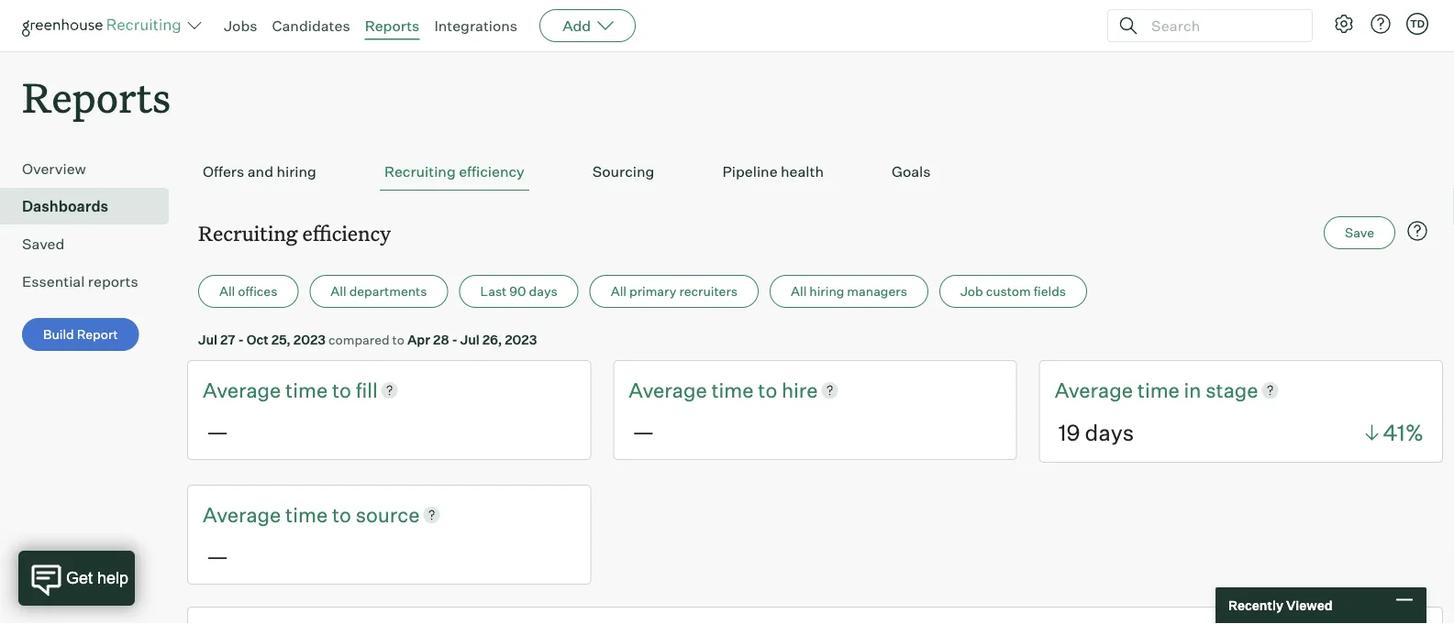 Task type: locate. For each thing, give the bounding box(es) containing it.
— for fill
[[206, 418, 229, 445]]

time for source
[[285, 502, 328, 528]]

1 horizontal spatial days
[[1085, 419, 1134, 447]]

0 vertical spatial reports
[[365, 17, 420, 35]]

2 all from the left
[[331, 284, 346, 300]]

0 horizontal spatial 2023
[[293, 332, 326, 348]]

pipeline
[[722, 163, 778, 181]]

1 horizontal spatial jul
[[460, 332, 480, 348]]

— for hire
[[632, 418, 655, 445]]

efficiency
[[459, 163, 525, 181], [302, 219, 391, 247]]

in
[[1184, 378, 1202, 403]]

hiring
[[277, 163, 316, 181], [810, 284, 844, 300]]

viewed
[[1286, 598, 1333, 614]]

offers
[[203, 163, 244, 181]]

build report button
[[22, 319, 139, 352]]

27
[[220, 332, 235, 348]]

time link for stage
[[1138, 376, 1184, 405]]

days
[[529, 284, 558, 300], [1085, 419, 1134, 447]]

2023 right 26,
[[505, 332, 537, 348]]

to for fill
[[332, 378, 351, 403]]

- right 28
[[452, 332, 458, 348]]

3 all from the left
[[611, 284, 627, 300]]

all inside button
[[791, 284, 807, 300]]

time down 25, at the left of the page
[[285, 378, 328, 403]]

reports right candidates link
[[365, 17, 420, 35]]

2 - from the left
[[452, 332, 458, 348]]

1 vertical spatial recruiting
[[198, 219, 298, 247]]

recently
[[1229, 598, 1284, 614]]

0 horizontal spatial -
[[238, 332, 244, 348]]

0 vertical spatial efficiency
[[459, 163, 525, 181]]

1 jul from the left
[[198, 332, 218, 348]]

time link left stage link
[[1138, 376, 1184, 405]]

Search text field
[[1147, 12, 1296, 39]]

all
[[219, 284, 235, 300], [331, 284, 346, 300], [611, 284, 627, 300], [791, 284, 807, 300]]

time link
[[285, 376, 332, 405], [712, 376, 758, 405], [1138, 376, 1184, 405], [285, 501, 332, 529]]

1 vertical spatial days
[[1085, 419, 1134, 447]]

1 horizontal spatial efficiency
[[459, 163, 525, 181]]

4 all from the left
[[791, 284, 807, 300]]

0 horizontal spatial days
[[529, 284, 558, 300]]

average time to for hire
[[629, 378, 782, 403]]

-
[[238, 332, 244, 348], [452, 332, 458, 348]]

days right 19
[[1085, 419, 1134, 447]]

hiring inside tab list
[[277, 163, 316, 181]]

recruiting
[[384, 163, 456, 181], [198, 219, 298, 247]]

time for hire
[[712, 378, 754, 403]]

average link for fill
[[203, 376, 285, 405]]

to
[[392, 332, 405, 348], [332, 378, 351, 403], [758, 378, 777, 403], [332, 502, 351, 528]]

to link for source
[[332, 501, 356, 529]]

0 horizontal spatial efficiency
[[302, 219, 391, 247]]

time
[[285, 378, 328, 403], [712, 378, 754, 403], [1138, 378, 1180, 403], [285, 502, 328, 528]]

time link left source link
[[285, 501, 332, 529]]

days inside button
[[529, 284, 558, 300]]

1 vertical spatial hiring
[[810, 284, 844, 300]]

1 vertical spatial efficiency
[[302, 219, 391, 247]]

all left 'departments'
[[331, 284, 346, 300]]

dashboards
[[22, 197, 108, 216]]

all inside "button"
[[219, 284, 235, 300]]

to link for hire
[[758, 376, 782, 405]]

job
[[961, 284, 983, 300]]

overview link
[[22, 158, 161, 180]]

average for fill
[[203, 378, 281, 403]]

0 vertical spatial hiring
[[277, 163, 316, 181]]

all departments
[[331, 284, 427, 300]]

all left managers
[[791, 284, 807, 300]]

jul left 27
[[198, 332, 218, 348]]

2023
[[293, 332, 326, 348], [505, 332, 537, 348]]

apr
[[407, 332, 430, 348]]

—
[[206, 418, 229, 445], [632, 418, 655, 445], [206, 543, 229, 570]]

stage link
[[1206, 376, 1259, 405]]

build report
[[43, 327, 118, 343]]

tab list
[[198, 153, 1432, 191]]

offers and hiring
[[203, 163, 316, 181]]

tab list containing offers and hiring
[[198, 153, 1432, 191]]

integrations link
[[434, 17, 518, 35]]

saved link
[[22, 233, 161, 255]]

td
[[1410, 17, 1425, 30]]

2 2023 from the left
[[505, 332, 537, 348]]

0 horizontal spatial jul
[[198, 332, 218, 348]]

job custom fields
[[961, 284, 1066, 300]]

41%
[[1383, 419, 1424, 447]]

average
[[203, 378, 281, 403], [629, 378, 707, 403], [1055, 378, 1133, 403], [203, 502, 281, 528]]

to left source
[[332, 502, 351, 528]]

time left the 'hire'
[[712, 378, 754, 403]]

2023 right 25, at the left of the page
[[293, 332, 326, 348]]

1 horizontal spatial recruiting
[[384, 163, 456, 181]]

0 vertical spatial days
[[529, 284, 558, 300]]

- right 27
[[238, 332, 244, 348]]

time link for source
[[285, 501, 332, 529]]

1 all from the left
[[219, 284, 235, 300]]

all offices button
[[198, 275, 299, 308]]

0 vertical spatial recruiting efficiency
[[384, 163, 525, 181]]

time for stage
[[1138, 378, 1180, 403]]

hire
[[782, 378, 818, 403]]

1 horizontal spatial reports
[[365, 17, 420, 35]]

reports down greenhouse recruiting 'image'
[[22, 70, 171, 124]]

time left source
[[285, 502, 328, 528]]

0 horizontal spatial reports
[[22, 70, 171, 124]]

time left in
[[1138, 378, 1180, 403]]

time link down 25, at the left of the page
[[285, 376, 332, 405]]

reports
[[88, 273, 138, 291]]

to left fill
[[332, 378, 351, 403]]

candidates link
[[272, 17, 350, 35]]

average link
[[203, 376, 285, 405], [629, 376, 712, 405], [1055, 376, 1138, 405], [203, 501, 285, 529]]

hiring right "and"
[[277, 163, 316, 181]]

average time to
[[203, 378, 356, 403], [629, 378, 782, 403], [203, 502, 356, 528]]

1 horizontal spatial 2023
[[505, 332, 537, 348]]

days right 90
[[529, 284, 558, 300]]

custom
[[986, 284, 1031, 300]]

jul
[[198, 332, 218, 348], [460, 332, 480, 348]]

time link left hire link
[[712, 376, 758, 405]]

average link for hire
[[629, 376, 712, 405]]

all primary recruiters button
[[590, 275, 759, 308]]

recruiting efficiency
[[384, 163, 525, 181], [198, 219, 391, 247]]

source
[[356, 502, 420, 528]]

essential reports link
[[22, 271, 161, 293]]

report
[[77, 327, 118, 343]]

all for all hiring managers
[[791, 284, 807, 300]]

to link
[[332, 376, 356, 405], [758, 376, 782, 405], [332, 501, 356, 529]]

19 days
[[1059, 419, 1134, 447]]

average link for stage
[[1055, 376, 1138, 405]]

fields
[[1034, 284, 1066, 300]]

to left the 'hire'
[[758, 378, 777, 403]]

jul left 26,
[[460, 332, 480, 348]]

hiring left managers
[[810, 284, 844, 300]]

to link for fill
[[332, 376, 356, 405]]

all left primary
[[611, 284, 627, 300]]

1 horizontal spatial -
[[452, 332, 458, 348]]

1 2023 from the left
[[293, 332, 326, 348]]

reports
[[365, 17, 420, 35], [22, 70, 171, 124]]

0 horizontal spatial hiring
[[277, 163, 316, 181]]

0 vertical spatial recruiting
[[384, 163, 456, 181]]

all offices
[[219, 284, 277, 300]]

to for source
[[332, 502, 351, 528]]

90
[[510, 284, 526, 300]]

all left 'offices'
[[219, 284, 235, 300]]

jul 27 - oct 25, 2023 compared to apr 28 - jul 26, 2023
[[198, 332, 537, 348]]

fill link
[[356, 376, 378, 405]]



Task type: vqa. For each thing, say whether or not it's contained in the screenshot.
the
no



Task type: describe. For each thing, give the bounding box(es) containing it.
job custom fields button
[[939, 275, 1087, 308]]

td button
[[1407, 13, 1429, 35]]

— for source
[[206, 543, 229, 570]]

save
[[1345, 225, 1374, 241]]

build
[[43, 327, 74, 343]]

26,
[[482, 332, 502, 348]]

goals button
[[887, 153, 935, 191]]

jobs link
[[224, 17, 257, 35]]

fill
[[356, 378, 378, 403]]

configure image
[[1333, 13, 1355, 35]]

to for hire
[[758, 378, 777, 403]]

essential reports
[[22, 273, 138, 291]]

1 - from the left
[[238, 332, 244, 348]]

average time to for fill
[[203, 378, 356, 403]]

time link for hire
[[712, 376, 758, 405]]

td button
[[1403, 9, 1432, 39]]

time link for fill
[[285, 376, 332, 405]]

health
[[781, 163, 824, 181]]

efficiency inside button
[[459, 163, 525, 181]]

overview
[[22, 160, 86, 178]]

all for all primary recruiters
[[611, 284, 627, 300]]

1 vertical spatial recruiting efficiency
[[198, 219, 391, 247]]

source link
[[356, 501, 420, 529]]

managers
[[847, 284, 907, 300]]

1 horizontal spatial hiring
[[810, 284, 844, 300]]

in link
[[1184, 376, 1206, 405]]

reports link
[[365, 17, 420, 35]]

average time to for source
[[203, 502, 356, 528]]

last 90 days button
[[459, 275, 579, 308]]

last
[[480, 284, 507, 300]]

25,
[[271, 332, 291, 348]]

offers and hiring button
[[198, 153, 321, 191]]

recently viewed
[[1229, 598, 1333, 614]]

to left apr
[[392, 332, 405, 348]]

departments
[[349, 284, 427, 300]]

compared
[[328, 332, 390, 348]]

and
[[248, 163, 273, 181]]

goals
[[892, 163, 931, 181]]

average for source
[[203, 502, 281, 528]]

oct
[[247, 332, 269, 348]]

pipeline health
[[722, 163, 824, 181]]

all for all departments
[[331, 284, 346, 300]]

time for fill
[[285, 378, 328, 403]]

sourcing
[[593, 163, 655, 181]]

average link for source
[[203, 501, 285, 529]]

dashboards link
[[22, 196, 161, 218]]

all hiring managers
[[791, 284, 907, 300]]

1 vertical spatial reports
[[22, 70, 171, 124]]

last 90 days
[[480, 284, 558, 300]]

jobs
[[224, 17, 257, 35]]

sourcing button
[[588, 153, 659, 191]]

all hiring managers button
[[770, 275, 928, 308]]

essential
[[22, 273, 85, 291]]

average time in
[[1055, 378, 1206, 403]]

all primary recruiters
[[611, 284, 738, 300]]

greenhouse recruiting image
[[22, 15, 187, 37]]

average for hire
[[629, 378, 707, 403]]

recruiters
[[679, 284, 738, 300]]

hire link
[[782, 376, 818, 405]]

all for all offices
[[219, 284, 235, 300]]

28
[[433, 332, 449, 348]]

add button
[[540, 9, 636, 42]]

add
[[563, 17, 591, 35]]

recruiting efficiency button
[[380, 153, 529, 191]]

recruiting inside button
[[384, 163, 456, 181]]

integrations
[[434, 17, 518, 35]]

recruiting efficiency inside recruiting efficiency button
[[384, 163, 525, 181]]

all departments button
[[310, 275, 448, 308]]

candidates
[[272, 17, 350, 35]]

pipeline health button
[[718, 153, 829, 191]]

saved
[[22, 235, 65, 253]]

0 horizontal spatial recruiting
[[198, 219, 298, 247]]

save button
[[1324, 217, 1396, 250]]

2 jul from the left
[[460, 332, 480, 348]]

primary
[[629, 284, 677, 300]]

average for stage
[[1055, 378, 1133, 403]]

stage
[[1206, 378, 1259, 403]]

offices
[[238, 284, 277, 300]]

faq image
[[1407, 220, 1429, 242]]

19
[[1059, 419, 1080, 447]]



